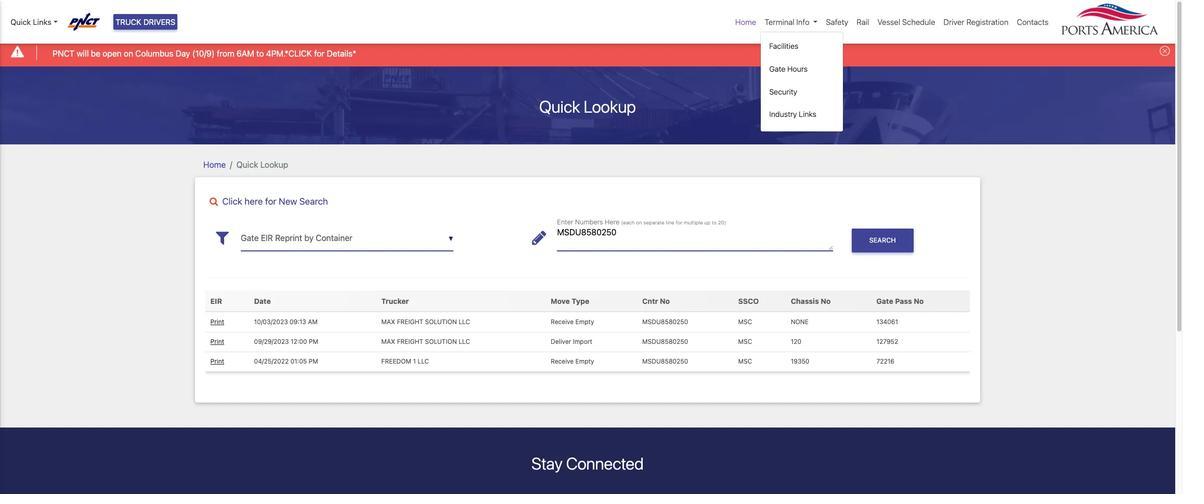 Task type: vqa. For each thing, say whether or not it's contained in the screenshot.


Task type: describe. For each thing, give the bounding box(es) containing it.
trucker
[[382, 297, 409, 306]]

04/25/2022 01:05 pm
[[254, 358, 318, 366]]

safety link
[[822, 12, 853, 32]]

links for industry links
[[799, 110, 817, 119]]

safety
[[826, 17, 849, 27]]

quick links
[[10, 17, 51, 27]]

vessel schedule
[[878, 17, 936, 27]]

import
[[573, 338, 593, 346]]

driver registration
[[944, 17, 1009, 27]]

here
[[605, 218, 620, 226]]

print link for 04/25/2022 01:05 pm
[[211, 358, 224, 366]]

19350
[[791, 358, 810, 366]]

0 vertical spatial quick lookup
[[540, 97, 636, 116]]

print link for 10/03/2023 09:13 am
[[211, 318, 224, 326]]

none
[[791, 318, 809, 326]]

max freight solution llc for am
[[382, 318, 470, 326]]

terminal
[[765, 17, 795, 27]]

on for columbus
[[124, 49, 133, 58]]

print for 04/25/2022
[[211, 358, 224, 366]]

01:05
[[291, 358, 307, 366]]

terminal info link
[[761, 12, 822, 32]]

print for 10/03/2023
[[211, 318, 224, 326]]

msdu8580250 for 120
[[643, 338, 689, 346]]

driver
[[944, 17, 965, 27]]

pm for 09/29/2023 12:00 pm
[[309, 338, 318, 346]]

driver registration link
[[940, 12, 1013, 32]]

click
[[222, 196, 242, 207]]

120
[[791, 338, 802, 346]]

▼
[[449, 235, 454, 243]]

connected
[[566, 454, 644, 474]]

registration
[[967, 17, 1009, 27]]

for inside enter numbers here (each on separate line for multiple up to 20)
[[676, 220, 683, 225]]

max for 10/03/2023 09:13 am
[[382, 318, 395, 326]]

rail link
[[853, 12, 874, 32]]

here
[[245, 196, 263, 207]]

134061
[[877, 318, 899, 326]]

72216
[[877, 358, 895, 366]]

security link
[[766, 82, 839, 102]]

gate for gate hours
[[770, 65, 786, 73]]

no for chassis no
[[821, 297, 831, 306]]

industry links
[[770, 110, 817, 119]]

empty for freedom 1 llc
[[576, 358, 594, 366]]

will
[[77, 49, 89, 58]]

facilities link
[[766, 37, 839, 56]]

llc for receive empty
[[459, 318, 470, 326]]

print for 09/29/2023
[[211, 338, 224, 346]]

details*
[[327, 49, 357, 58]]

0 horizontal spatial quick lookup
[[237, 160, 288, 169]]

1 vertical spatial quick
[[540, 97, 580, 116]]

industry links link
[[766, 105, 839, 124]]

type
[[572, 297, 590, 306]]

security
[[770, 87, 798, 96]]

0 horizontal spatial quick
[[10, 17, 31, 27]]

info
[[797, 17, 810, 27]]

3 no from the left
[[914, 297, 924, 306]]

(each
[[622, 220, 635, 225]]

chassis
[[791, 297, 819, 306]]

move type
[[551, 297, 590, 306]]

09:13
[[290, 318, 306, 326]]

pnct will be open on columbus day (10/9) from 6am to 4pm.*click for details* alert
[[0, 38, 1176, 66]]

for inside alert
[[314, 49, 325, 58]]

cntr no
[[643, 297, 670, 306]]

new
[[279, 196, 297, 207]]

solution for receive empty
[[425, 318, 457, 326]]

no for cntr no
[[660, 297, 670, 306]]

vessel
[[878, 17, 901, 27]]

stay
[[532, 454, 563, 474]]

line
[[666, 220, 675, 225]]

10/03/2023 09:13 am
[[254, 318, 318, 326]]

truck drivers
[[116, 17, 176, 27]]

date
[[254, 297, 271, 306]]

quick links link
[[10, 16, 58, 28]]

be
[[91, 49, 100, 58]]

receive for max freight solution llc
[[551, 318, 574, 326]]

freight for am
[[397, 318, 424, 326]]

from
[[217, 49, 234, 58]]

max freight solution llc for pm
[[382, 338, 470, 346]]

contacts
[[1017, 17, 1049, 27]]

20)
[[718, 220, 727, 225]]

(10/9)
[[192, 49, 215, 58]]

09/29/2023
[[254, 338, 289, 346]]

facilities
[[770, 42, 799, 51]]

ssco
[[739, 297, 759, 306]]

search inside click here for new search link
[[300, 196, 328, 207]]

stay connected
[[532, 454, 644, 474]]

to for 4pm.*click
[[257, 49, 264, 58]]

schedule
[[903, 17, 936, 27]]

click here for new search link
[[206, 196, 970, 207]]

truck
[[116, 17, 141, 27]]

am
[[308, 318, 318, 326]]

print link for 09/29/2023 12:00 pm
[[211, 338, 224, 346]]

enter numbers here (each on separate line for multiple up to 20)
[[557, 218, 727, 226]]

contacts link
[[1013, 12, 1053, 32]]



Task type: locate. For each thing, give the bounding box(es) containing it.
0 vertical spatial to
[[257, 49, 264, 58]]

gate
[[770, 65, 786, 73], [877, 297, 894, 306]]

for right here
[[265, 196, 277, 207]]

2 solution from the top
[[425, 338, 457, 346]]

1 print link from the top
[[211, 318, 224, 326]]

1 vertical spatial max
[[382, 338, 395, 346]]

print link
[[211, 318, 224, 326], [211, 338, 224, 346], [211, 358, 224, 366]]

0 vertical spatial msdu8580250
[[643, 318, 689, 326]]

0 vertical spatial print
[[211, 318, 224, 326]]

1 vertical spatial solution
[[425, 338, 457, 346]]

None text field
[[241, 226, 454, 251]]

1 receive from the top
[[551, 318, 574, 326]]

1 vertical spatial links
[[799, 110, 817, 119]]

on inside enter numbers here (each on separate line for multiple up to 20)
[[636, 220, 643, 225]]

receive empty for max freight solution llc
[[551, 318, 594, 326]]

0 vertical spatial gate
[[770, 65, 786, 73]]

1 horizontal spatial gate
[[877, 297, 894, 306]]

terminal info
[[765, 17, 810, 27]]

gate hours link
[[766, 59, 839, 79]]

6am
[[237, 49, 254, 58]]

0 vertical spatial print link
[[211, 318, 224, 326]]

max down trucker
[[382, 318, 395, 326]]

2 print link from the top
[[211, 338, 224, 346]]

rail
[[857, 17, 870, 27]]

pass
[[896, 297, 913, 306]]

empty down import
[[576, 358, 594, 366]]

1 msc from the top
[[739, 318, 753, 326]]

receive for freedom 1 llc
[[551, 358, 574, 366]]

0 vertical spatial receive
[[551, 318, 574, 326]]

0 vertical spatial solution
[[425, 318, 457, 326]]

columbus
[[135, 49, 174, 58]]

1 vertical spatial for
[[265, 196, 277, 207]]

2 horizontal spatial for
[[676, 220, 683, 225]]

msc
[[739, 318, 753, 326], [739, 338, 753, 346], [739, 358, 753, 366]]

1 vertical spatial msc
[[739, 338, 753, 346]]

freight
[[397, 318, 424, 326], [397, 338, 424, 346]]

2 print from the top
[[211, 338, 224, 346]]

1 no from the left
[[660, 297, 670, 306]]

empty for max freight solution llc
[[576, 318, 594, 326]]

2 vertical spatial print
[[211, 358, 224, 366]]

0 vertical spatial home link
[[732, 12, 761, 32]]

msc for none
[[739, 318, 753, 326]]

search button
[[852, 229, 914, 253]]

1 vertical spatial print link
[[211, 338, 224, 346]]

freight for pm
[[397, 338, 424, 346]]

receive empty
[[551, 318, 594, 326], [551, 358, 594, 366]]

vessel schedule link
[[874, 12, 940, 32]]

2 vertical spatial for
[[676, 220, 683, 225]]

deliver import
[[551, 338, 593, 346]]

2 vertical spatial quick
[[237, 160, 258, 169]]

2 vertical spatial print link
[[211, 358, 224, 366]]

1 horizontal spatial for
[[314, 49, 325, 58]]

1 horizontal spatial on
[[636, 220, 643, 225]]

to right 6am
[[257, 49, 264, 58]]

0 horizontal spatial lookup
[[260, 160, 288, 169]]

1 horizontal spatial lookup
[[584, 97, 636, 116]]

2 pm from the top
[[309, 358, 318, 366]]

max freight solution llc up 1
[[382, 338, 470, 346]]

for
[[314, 49, 325, 58], [265, 196, 277, 207], [676, 220, 683, 225]]

numbers
[[575, 218, 603, 226]]

0 vertical spatial quick
[[10, 17, 31, 27]]

gate for gate pass no
[[877, 297, 894, 306]]

0 vertical spatial lookup
[[584, 97, 636, 116]]

pm for 04/25/2022 01:05 pm
[[309, 358, 318, 366]]

receive up deliver
[[551, 318, 574, 326]]

no right pass
[[914, 297, 924, 306]]

day
[[176, 49, 190, 58]]

links for quick links
[[33, 17, 51, 27]]

search image
[[210, 198, 218, 207]]

1 vertical spatial search
[[870, 237, 896, 245]]

enter
[[557, 218, 574, 226]]

1 vertical spatial home
[[203, 160, 226, 169]]

solution for deliver import
[[425, 338, 457, 346]]

1 empty from the top
[[576, 318, 594, 326]]

receive
[[551, 318, 574, 326], [551, 358, 574, 366]]

no right chassis
[[821, 297, 831, 306]]

1 horizontal spatial quick
[[237, 160, 258, 169]]

quick
[[10, 17, 31, 27], [540, 97, 580, 116], [237, 160, 258, 169]]

1 vertical spatial freight
[[397, 338, 424, 346]]

1 horizontal spatial home
[[736, 17, 757, 27]]

1 vertical spatial pm
[[309, 358, 318, 366]]

receive empty for freedom 1 llc
[[551, 358, 594, 366]]

print
[[211, 318, 224, 326], [211, 338, 224, 346], [211, 358, 224, 366]]

msc for 19350
[[739, 358, 753, 366]]

msdu8580250 for 19350
[[643, 358, 689, 366]]

to inside alert
[[257, 49, 264, 58]]

freedom 1 llc
[[382, 358, 429, 366]]

1 vertical spatial empty
[[576, 358, 594, 366]]

2 vertical spatial llc
[[418, 358, 429, 366]]

1 pm from the top
[[309, 338, 318, 346]]

cntr
[[643, 297, 659, 306]]

1 vertical spatial home link
[[203, 160, 226, 169]]

receive down deliver
[[551, 358, 574, 366]]

0 horizontal spatial home link
[[203, 160, 226, 169]]

no
[[660, 297, 670, 306], [821, 297, 831, 306], [914, 297, 924, 306]]

truck drivers link
[[113, 14, 178, 30]]

open
[[103, 49, 122, 58]]

1 vertical spatial msdu8580250
[[643, 338, 689, 346]]

3 msc from the top
[[739, 358, 753, 366]]

3 msdu8580250 from the top
[[643, 358, 689, 366]]

0 vertical spatial on
[[124, 49, 133, 58]]

up
[[705, 220, 711, 225]]

home link left the terminal
[[732, 12, 761, 32]]

1 vertical spatial print
[[211, 338, 224, 346]]

pnct
[[53, 49, 75, 58]]

2 receive empty from the top
[[551, 358, 594, 366]]

msc for 120
[[739, 338, 753, 346]]

receive empty up deliver import
[[551, 318, 594, 326]]

max freight solution llc
[[382, 318, 470, 326], [382, 338, 470, 346]]

quick lookup
[[540, 97, 636, 116], [237, 160, 288, 169]]

3 print from the top
[[211, 358, 224, 366]]

0 vertical spatial llc
[[459, 318, 470, 326]]

1 vertical spatial receive
[[551, 358, 574, 366]]

gate left hours
[[770, 65, 786, 73]]

1 freight from the top
[[397, 318, 424, 326]]

1 horizontal spatial quick lookup
[[540, 97, 636, 116]]

on right open
[[124, 49, 133, 58]]

12:00
[[291, 338, 307, 346]]

1 horizontal spatial home link
[[732, 12, 761, 32]]

0 horizontal spatial no
[[660, 297, 670, 306]]

eir
[[211, 297, 222, 306]]

chassis no
[[791, 297, 831, 306]]

0 vertical spatial msc
[[739, 318, 753, 326]]

2 max freight solution llc from the top
[[382, 338, 470, 346]]

1 receive empty from the top
[[551, 318, 594, 326]]

1 horizontal spatial search
[[870, 237, 896, 245]]

1 vertical spatial lookup
[[260, 160, 288, 169]]

3 print link from the top
[[211, 358, 224, 366]]

1 vertical spatial max freight solution llc
[[382, 338, 470, 346]]

pm right '01:05'
[[309, 358, 318, 366]]

max
[[382, 318, 395, 326], [382, 338, 395, 346]]

1 solution from the top
[[425, 318, 457, 326]]

gate hours
[[770, 65, 808, 73]]

0 vertical spatial max
[[382, 318, 395, 326]]

MSDU8580250 text field
[[557, 226, 833, 251]]

0 horizontal spatial search
[[300, 196, 328, 207]]

2 no from the left
[[821, 297, 831, 306]]

09/29/2023 12:00 pm
[[254, 338, 318, 346]]

freight down trucker
[[397, 318, 424, 326]]

empty up import
[[576, 318, 594, 326]]

to right up
[[712, 220, 717, 225]]

2 vertical spatial msdu8580250
[[643, 358, 689, 366]]

links
[[33, 17, 51, 27], [799, 110, 817, 119]]

1 horizontal spatial links
[[799, 110, 817, 119]]

2 horizontal spatial no
[[914, 297, 924, 306]]

msdu8580250 for none
[[643, 318, 689, 326]]

deliver
[[551, 338, 572, 346]]

pm
[[309, 338, 318, 346], [309, 358, 318, 366]]

hours
[[788, 65, 808, 73]]

no right cntr
[[660, 297, 670, 306]]

1 vertical spatial to
[[712, 220, 717, 225]]

freedom
[[382, 358, 411, 366]]

max for 09/29/2023 12:00 pm
[[382, 338, 395, 346]]

0 vertical spatial home
[[736, 17, 757, 27]]

multiple
[[684, 220, 703, 225]]

gate left pass
[[877, 297, 894, 306]]

llc
[[459, 318, 470, 326], [459, 338, 470, 346], [418, 358, 429, 366]]

home up search image
[[203, 160, 226, 169]]

0 vertical spatial for
[[314, 49, 325, 58]]

04/25/2022
[[254, 358, 289, 366]]

pnct will be open on columbus day (10/9) from 6am to 4pm.*click for details* link
[[53, 47, 357, 60]]

0 vertical spatial search
[[300, 196, 328, 207]]

127952
[[877, 338, 899, 346]]

10/03/2023
[[254, 318, 288, 326]]

llc for deliver import
[[459, 338, 470, 346]]

2 horizontal spatial quick
[[540, 97, 580, 116]]

0 vertical spatial empty
[[576, 318, 594, 326]]

1 horizontal spatial no
[[821, 297, 831, 306]]

2 max from the top
[[382, 338, 395, 346]]

close image
[[1160, 46, 1171, 56]]

search
[[300, 196, 328, 207], [870, 237, 896, 245]]

on inside alert
[[124, 49, 133, 58]]

4pm.*click
[[266, 49, 312, 58]]

to for 20)
[[712, 220, 717, 225]]

1 msdu8580250 from the top
[[643, 318, 689, 326]]

0 horizontal spatial to
[[257, 49, 264, 58]]

msdu8580250
[[643, 318, 689, 326], [643, 338, 689, 346], [643, 358, 689, 366]]

freight up 1
[[397, 338, 424, 346]]

1 vertical spatial quick lookup
[[237, 160, 288, 169]]

1 horizontal spatial to
[[712, 220, 717, 225]]

0 horizontal spatial home
[[203, 160, 226, 169]]

drivers
[[144, 17, 176, 27]]

on
[[124, 49, 133, 58], [636, 220, 643, 225]]

on right (each on the right top
[[636, 220, 643, 225]]

gate pass no
[[877, 297, 924, 306]]

max freight solution llc down trucker
[[382, 318, 470, 326]]

pnct will be open on columbus day (10/9) from 6am to 4pm.*click for details*
[[53, 49, 357, 58]]

home
[[736, 17, 757, 27], [203, 160, 226, 169]]

on for separate
[[636, 220, 643, 225]]

click here for new search
[[222, 196, 328, 207]]

1 max from the top
[[382, 318, 395, 326]]

0 horizontal spatial gate
[[770, 65, 786, 73]]

for right line
[[676, 220, 683, 225]]

home link
[[732, 12, 761, 32], [203, 160, 226, 169]]

0 vertical spatial receive empty
[[551, 318, 594, 326]]

0 vertical spatial links
[[33, 17, 51, 27]]

0 vertical spatial freight
[[397, 318, 424, 326]]

0 horizontal spatial for
[[265, 196, 277, 207]]

1 vertical spatial gate
[[877, 297, 894, 306]]

move
[[551, 297, 570, 306]]

1 vertical spatial receive empty
[[551, 358, 594, 366]]

2 empty from the top
[[576, 358, 594, 366]]

receive empty down deliver import
[[551, 358, 594, 366]]

separate
[[644, 220, 665, 225]]

home link up search image
[[203, 160, 226, 169]]

2 msdu8580250 from the top
[[643, 338, 689, 346]]

for left details*
[[314, 49, 325, 58]]

industry
[[770, 110, 797, 119]]

to inside enter numbers here (each on separate line for multiple up to 20)
[[712, 220, 717, 225]]

2 msc from the top
[[739, 338, 753, 346]]

to
[[257, 49, 264, 58], [712, 220, 717, 225]]

1 vertical spatial llc
[[459, 338, 470, 346]]

0 horizontal spatial on
[[124, 49, 133, 58]]

0 horizontal spatial links
[[33, 17, 51, 27]]

1 vertical spatial on
[[636, 220, 643, 225]]

0 vertical spatial max freight solution llc
[[382, 318, 470, 326]]

home left the terminal
[[736, 17, 757, 27]]

1
[[413, 358, 416, 366]]

2 freight from the top
[[397, 338, 424, 346]]

max up freedom
[[382, 338, 395, 346]]

search inside the search button
[[870, 237, 896, 245]]

1 max freight solution llc from the top
[[382, 318, 470, 326]]

pm right 12:00
[[309, 338, 318, 346]]

2 vertical spatial msc
[[739, 358, 753, 366]]

2 receive from the top
[[551, 358, 574, 366]]

0 vertical spatial pm
[[309, 338, 318, 346]]

1 print from the top
[[211, 318, 224, 326]]



